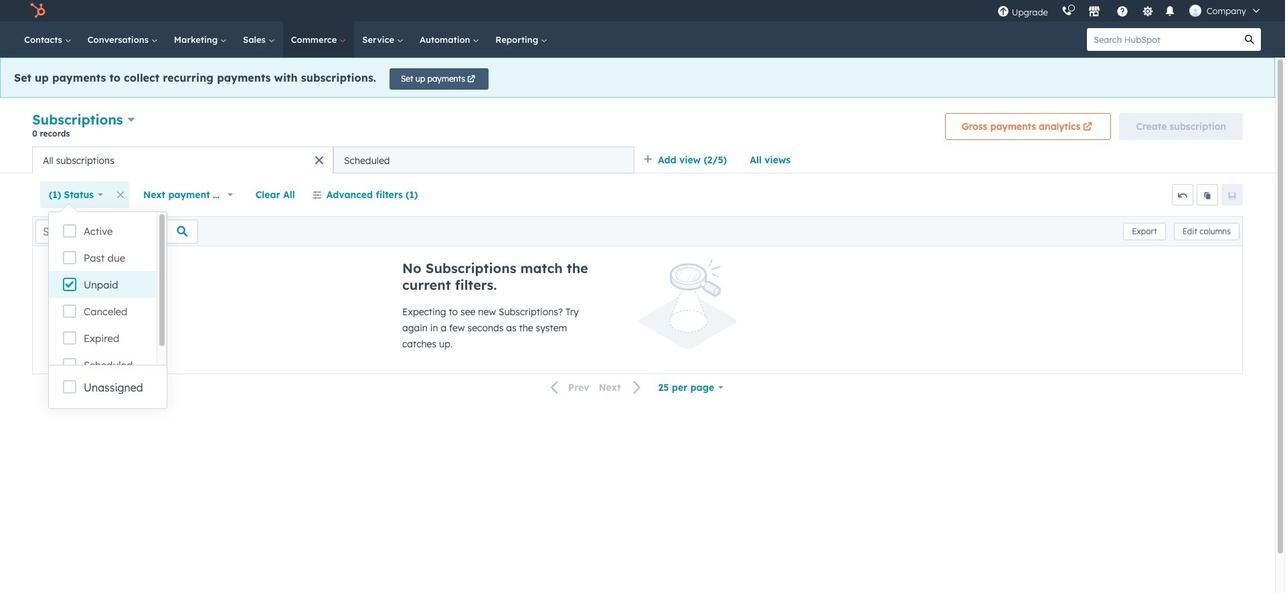 Task type: locate. For each thing, give the bounding box(es) containing it.
list box
[[49, 212, 167, 378]]

marketplaces image
[[1089, 6, 1101, 18]]

jacob simon image
[[1190, 5, 1202, 17]]

banner
[[32, 109, 1244, 147]]

pagination navigation
[[543, 379, 650, 397]]

menu
[[991, 0, 1270, 21]]



Task type: describe. For each thing, give the bounding box(es) containing it.
Search HubSpot search field
[[1088, 28, 1239, 51]]

Search search field
[[35, 219, 198, 243]]



Task type: vqa. For each thing, say whether or not it's contained in the screenshot.
Account related to Account Setup
no



